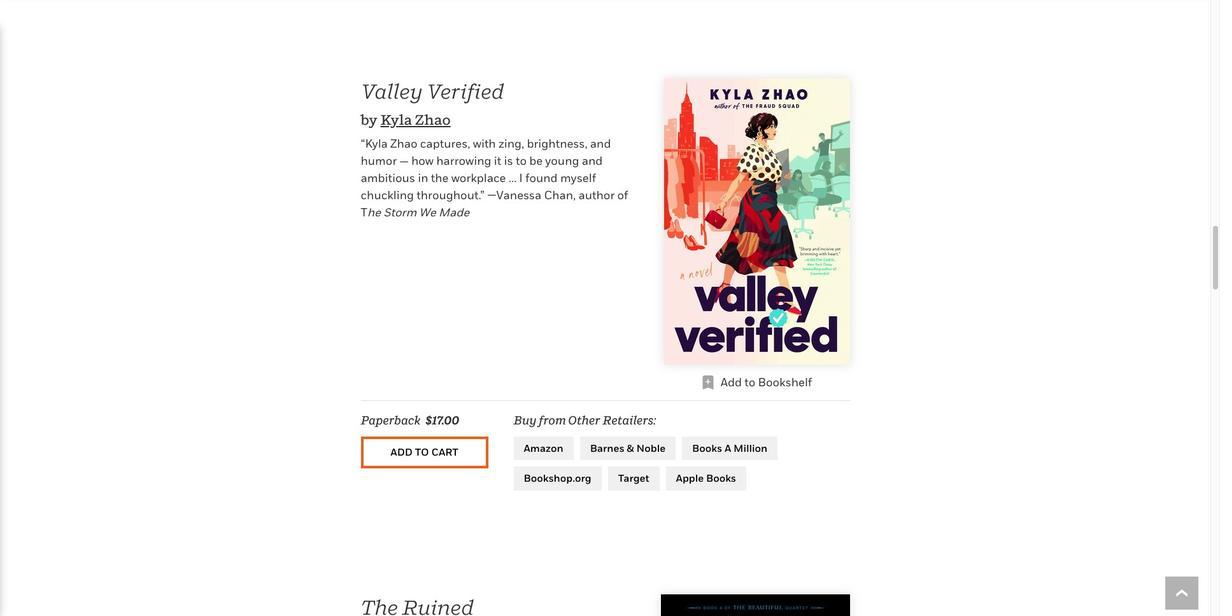 Task type: describe. For each thing, give the bounding box(es) containing it.
bookshop.org
[[524, 472, 592, 485]]

buy
[[514, 414, 537, 427]]

add for add to bookshelf
[[721, 376, 742, 389]]

a
[[725, 442, 732, 455]]

add to cart
[[391, 446, 459, 459]]

retailers:
[[603, 414, 656, 427]]

cart
[[432, 446, 459, 459]]

of
[[618, 188, 628, 202]]

add to bookshelf
[[721, 376, 813, 389]]

0 vertical spatial and
[[590, 137, 611, 150]]

be
[[530, 154, 543, 167]]

harrowing
[[437, 154, 492, 167]]

"kyla zhao captures, with zing, brightness, and humor — how harrowing it is to be young and ambitious in the workplace … i found myself chuckling throughout." —vanessa chan, author of t
[[361, 137, 628, 219]]

it
[[494, 154, 502, 167]]

t
[[361, 206, 367, 219]]

other
[[569, 414, 601, 427]]

with
[[473, 137, 496, 150]]

&
[[627, 442, 634, 455]]

target link
[[608, 467, 660, 491]]

paperback
[[361, 414, 421, 427]]

barnes & noble
[[590, 442, 666, 455]]

brightness,
[[527, 137, 588, 150]]

target
[[618, 472, 650, 485]]

—vanessa
[[488, 188, 542, 202]]

he
[[367, 206, 381, 219]]

made
[[439, 206, 470, 219]]

author
[[579, 188, 615, 202]]

young
[[546, 154, 579, 167]]

add for add to cart
[[391, 446, 413, 459]]

verified
[[427, 79, 504, 103]]

paperback $17.00
[[361, 414, 460, 427]]

apple books link
[[666, 467, 747, 491]]

ambitious
[[361, 171, 415, 185]]

throughout."
[[417, 188, 485, 202]]

1 vertical spatial and
[[582, 154, 603, 167]]

we
[[419, 206, 436, 219]]

to for add to cart
[[415, 446, 429, 459]]

by kyla zhao
[[361, 112, 451, 128]]

chuckling
[[361, 188, 414, 202]]

amazon
[[524, 442, 564, 455]]

apple books
[[676, 472, 737, 485]]

kyla zhao link
[[381, 112, 451, 128]]

valley
[[361, 79, 423, 103]]

1 vertical spatial books
[[707, 472, 737, 485]]

bookshop.org link
[[514, 467, 602, 491]]

valley verified book cover picture image
[[664, 78, 850, 365]]



Task type: vqa. For each thing, say whether or not it's contained in the screenshot.
THE "BY"
yes



Task type: locate. For each thing, give the bounding box(es) containing it.
zhao up —
[[391, 137, 418, 150]]

0 vertical spatial books
[[693, 442, 723, 455]]

chan,
[[544, 188, 576, 202]]

0 horizontal spatial add
[[391, 446, 413, 459]]

add
[[721, 376, 742, 389], [391, 446, 413, 459]]

million
[[734, 442, 768, 455]]

to inside "add to cart" button
[[415, 446, 429, 459]]

to for add to bookshelf
[[745, 376, 756, 389]]

…
[[509, 171, 517, 185]]

storm
[[384, 206, 417, 219]]

in
[[418, 171, 429, 185]]

to inside "kyla zhao captures, with zing, brightness, and humor — how harrowing it is to be young and ambitious in the workplace … i found myself chuckling throughout." —vanessa chan, author of t
[[516, 154, 527, 167]]

1 vertical spatial zhao
[[391, 137, 418, 150]]

0 vertical spatial to
[[516, 154, 527, 167]]

—
[[400, 154, 409, 167]]

0 vertical spatial add
[[721, 376, 742, 389]]

books
[[693, 442, 723, 455], [707, 472, 737, 485]]

books a million link
[[682, 437, 778, 461]]

$17.00
[[426, 414, 460, 427]]

by
[[361, 112, 378, 128]]

the
[[431, 171, 449, 185]]

zhao inside "kyla zhao captures, with zing, brightness, and humor — how harrowing it is to be young and ambitious in the workplace … i found myself chuckling throughout." —vanessa chan, author of t
[[391, 137, 418, 150]]

how
[[412, 154, 434, 167]]

add down paperback $17.00
[[391, 446, 413, 459]]

zhao
[[415, 112, 451, 128], [391, 137, 418, 150]]

to right is on the left top of the page
[[516, 154, 527, 167]]

found
[[526, 171, 558, 185]]

add left bookshelf
[[721, 376, 742, 389]]

add inside button
[[391, 446, 413, 459]]

i
[[519, 171, 523, 185]]

bookshelf
[[759, 376, 813, 389]]

noble
[[637, 442, 666, 455]]

to
[[516, 154, 527, 167], [745, 376, 756, 389], [415, 446, 429, 459]]

0 vertical spatial zhao
[[415, 112, 451, 128]]

myself
[[561, 171, 596, 185]]

is
[[504, 154, 513, 167]]

zhao up captures, at the left
[[415, 112, 451, 128]]

1 horizontal spatial add
[[721, 376, 742, 389]]

apple
[[676, 472, 704, 485]]

0 horizontal spatial to
[[415, 446, 429, 459]]

and
[[590, 137, 611, 150], [582, 154, 603, 167]]

2 horizontal spatial to
[[745, 376, 756, 389]]

captures,
[[420, 137, 471, 150]]

1 vertical spatial to
[[745, 376, 756, 389]]

valley verified link
[[361, 79, 504, 103]]

add to cart button
[[361, 437, 488, 469]]

zing,
[[499, 137, 525, 150]]

the ruined book cover picture image
[[661, 595, 850, 617]]

"kyla
[[361, 137, 388, 150]]

buy from other retailers:
[[514, 414, 656, 427]]

from
[[539, 414, 566, 427]]

amazon link
[[514, 437, 574, 461]]

kyla
[[381, 112, 412, 128]]

valley verified
[[361, 79, 504, 103]]

2 vertical spatial to
[[415, 446, 429, 459]]

humor
[[361, 154, 397, 167]]

workplace
[[452, 171, 506, 185]]

books left 'a'
[[693, 442, 723, 455]]

1 horizontal spatial to
[[516, 154, 527, 167]]

1 vertical spatial add
[[391, 446, 413, 459]]

books a million
[[693, 442, 768, 455]]

barnes & noble link
[[580, 437, 676, 461]]

he storm we made
[[367, 206, 470, 219]]

barnes
[[590, 442, 625, 455]]

to left cart
[[415, 446, 429, 459]]

to left bookshelf
[[745, 376, 756, 389]]

books down books a million link
[[707, 472, 737, 485]]



